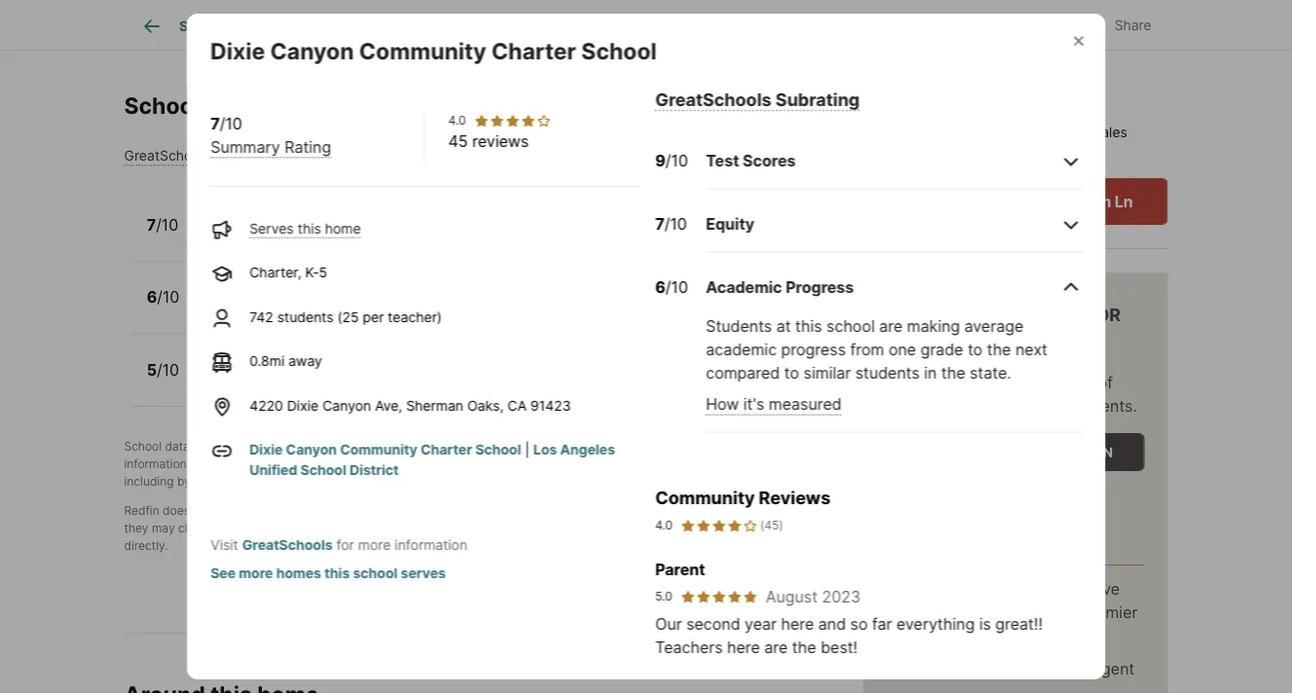 Task type: vqa. For each thing, say whether or not it's contained in the screenshot.
one on the right of page
yes



Task type: describe. For each thing, give the bounding box(es) containing it.
louis
[[201, 280, 242, 299]]

premier
[[954, 326, 1031, 347]]

canyon for dixie canyon community charter school |
[[286, 442, 337, 459]]

a inside school service boundaries are intended to be used as a reference only; they may change and are not
[[730, 505, 736, 519]]

redfin inside , a nonprofit organization. redfin recommends buyers and renters use greatschools information and ratings as a
[[493, 440, 528, 454]]

to inside "guaranteed to be accurate. to verify school enrollment eligibility, contact the school district directly."
[[355, 522, 366, 536]]

students inside students at this school are making average academic progress from one grade to the next compared to similar students in the state.
[[855, 364, 920, 383]]

premier
[[1082, 603, 1138, 622]]

community for dixie canyon community charter school
[[359, 37, 486, 65]]

1 tab from the left
[[242, 3, 335, 50]]

work with a local luxury agent
[[914, 660, 1135, 679]]

(45)
[[760, 519, 783, 533]]

rating inside 7 /10 summary rating
[[284, 138, 331, 157]]

greatschools subrating link
[[655, 89, 860, 110]]

grant
[[283, 353, 326, 372]]

6-
[[257, 301, 272, 318]]

or inside first step, and conduct their own investigation to determine their desired schools or school districts, including by contacting and visiting the schools themselves.
[[730, 458, 741, 472]]

0 horizontal spatial not
[[193, 505, 211, 519]]

service inside school service boundaries are intended to be used as a reference only; they may change and are not
[[470, 505, 510, 519]]

ca
[[507, 398, 526, 414]]

away
[[288, 353, 322, 370]]

5 tab from the left
[[725, 3, 811, 50]]

school inside "louis d. armstrong middle school charter, 6-8 • serves this home • 1.7mi"
[[406, 280, 458, 299]]

4220
[[249, 398, 283, 414]]

schools
[[124, 93, 212, 120]]

redfin's
[[983, 396, 1042, 415]]

serves inside ulysses s. grant senior high school public, 9-12 • serves this home • 2.9mi
[[293, 374, 337, 391]]

greatschools summary rating
[[124, 148, 320, 165]]

this up guaranteed
[[337, 505, 357, 519]]

7 inside 7 /10 summary rating
[[210, 114, 219, 133]]

boundaries
[[514, 505, 576, 519]]

charter, k-5
[[249, 265, 327, 281]]

home inside dixie canyon community charter school charter, k-5 • serves this home • 0.8mi
[[370, 229, 406, 245]]

are inside our second year here and so far everything is great!! teachers here are the best!
[[764, 638, 788, 657]]

8
[[272, 301, 280, 318]]

they
[[124, 522, 149, 536]]

school inside dixie canyon community charter school element
[[581, 37, 657, 65]]

this inside dixie canyon community charter school charter, k-5 • serves this home • 0.8mi
[[343, 229, 366, 245]]

school inside ulysses s. grant senior high school public, 9-12 • serves this home • 2.9mi
[[422, 353, 474, 372]]

august
[[766, 588, 818, 607]]

level
[[1061, 373, 1094, 392]]

rating 5.0 out of 5 element
[[680, 590, 758, 605]]

0 horizontal spatial is
[[193, 440, 202, 454]]

summary rating link
[[210, 138, 331, 157]]

grade
[[921, 341, 963, 360]]

1 vertical spatial schools
[[344, 475, 386, 489]]

this
[[887, 304, 928, 325]]

dixie right '4220'
[[287, 398, 318, 414]]

dixie canyon community charter school dialog
[[187, 14, 1106, 694]]

this inside students at this school are making average academic progress from one grade to the next compared to similar students in the state.
[[795, 317, 822, 336]]

k- inside dixie canyon community charter school dialog
[[305, 265, 319, 281]]

greatschools down schools in the top of the page
[[124, 148, 211, 165]]

information.
[[360, 505, 426, 519]]

greatschools link
[[242, 537, 332, 554]]

community for dixie canyon community charter school |
[[340, 442, 417, 459]]

1 their from the left
[[409, 458, 435, 472]]

be inside school service boundaries are intended to be used as a reference only; they may change and are not
[[666, 505, 680, 519]]

work
[[914, 660, 952, 679]]

1 vertical spatial more
[[238, 566, 273, 582]]

dixie for dixie canyon community charter school charter, k-5 • serves this home • 0.8mi
[[201, 207, 239, 226]]

• down high
[[408, 374, 416, 391]]

test scores
[[706, 152, 796, 171]]

greatschools subrating
[[655, 89, 860, 110]]

redfin inside about the exclusive services offered to redfin premier customers.
[[1030, 603, 1077, 622]]

for
[[1086, 304, 1121, 325]]

5 /10
[[147, 361, 179, 380]]

everything
[[896, 615, 975, 634]]

agent
[[1093, 660, 1135, 679]]

the inside "guaranteed to be accurate. to verify school enrollment eligibility, contact the school district directly."
[[694, 522, 712, 536]]

accurate.
[[387, 522, 439, 536]]

a left the first
[[271, 458, 278, 472]]

school inside the los angeles unified school district
[[300, 462, 346, 479]]

school data is provided by greatschools
[[124, 440, 348, 454]]

to inside school service boundaries are intended to be used as a reference only; they may change and are not
[[652, 505, 663, 519]]

dixie for dixie canyon community charter school |
[[249, 442, 282, 459]]

own inside button
[[906, 192, 938, 211]]

teacher)
[[388, 309, 442, 326]]

so
[[850, 615, 868, 634]]

this down visit greatschools for more information
[[324, 566, 349, 582]]

greatschools up the test
[[655, 89, 771, 110]]

reference
[[740, 505, 792, 519]]

home inside ulysses s. grant senior high school public, 9-12 • serves this home • 2.9mi
[[368, 374, 404, 391]]

measured
[[769, 395, 842, 414]]

serves
[[400, 566, 446, 582]]

• right "12" at the left bottom of page
[[281, 374, 289, 391]]

determine
[[552, 458, 608, 472]]

/10 down greatschools summary rating in the left of the page
[[156, 216, 179, 235]]

progress
[[781, 341, 846, 360]]

similar
[[804, 364, 851, 383]]

are down endorse
[[246, 522, 264, 536]]

2 their from the left
[[611, 458, 637, 472]]

i own 3747 benedict canyon ln button
[[864, 178, 1169, 225]]

45 reviews
[[448, 132, 529, 151]]

and up contacting on the bottom of the page
[[190, 458, 211, 472]]

1 vertical spatial 4.0
[[655, 519, 672, 533]]

ave,
[[375, 398, 402, 414]]

buyers
[[606, 440, 644, 454]]

this inside ulysses s. grant senior high school public, 9-12 • serves this home • 2.9mi
[[341, 374, 365, 391]]

per
[[362, 309, 384, 326]]

academic progress button
[[706, 261, 1083, 315]]

dixie canyon community charter school element
[[210, 14, 680, 65]]

our second year here and so far everything is great!! teachers here are the best!
[[655, 615, 1043, 657]]

to down progress
[[784, 364, 799, 383]]

only;
[[796, 505, 822, 519]]

5 inside dixie canyon community charter school dialog
[[319, 265, 327, 281]]

0 vertical spatial more
[[358, 537, 391, 554]]

and up redfin does not endorse or guarantee this information.
[[256, 475, 277, 489]]

exclusive
[[1053, 579, 1120, 598]]

dixie canyon community charter school |
[[249, 442, 533, 459]]

angeles
[[560, 442, 615, 459]]

2 vertical spatial 5
[[147, 361, 157, 380]]

2.9mi
[[420, 374, 455, 391]]

see
[[210, 566, 235, 582]]

guarantee
[[278, 505, 334, 519]]

,
[[348, 440, 351, 454]]

parent
[[655, 560, 705, 579]]

and inside track this home's value and nearby sales activity
[[1019, 123, 1043, 140]]

reviews
[[472, 132, 529, 151]]

are inside students at this school are making average academic progress from one grade to the next compared to similar students in the state.
[[879, 317, 903, 336]]

the inside first step, and conduct their own investigation to determine their desired schools or school districts, including by contacting and visiting the schools themselves.
[[322, 475, 341, 489]]

• up teacher)
[[410, 229, 418, 245]]

not inside school service boundaries are intended to be used as a reference only; they may change and are not
[[267, 522, 285, 536]]

• right 8
[[284, 301, 292, 318]]

schedule a consultation
[[919, 444, 1113, 461]]

serves inside dixie canyon community charter school charter, k-5 • serves this home • 0.8mi
[[295, 229, 339, 245]]

los angeles unified school district
[[249, 442, 615, 479]]

for
[[336, 537, 354, 554]]

how it's measured
[[706, 395, 842, 414]]

/10 left the academic
[[665, 278, 688, 297]]

search link
[[140, 15, 226, 38]]

as inside school service boundaries are intended to be used as a reference only; they may change and are not
[[714, 505, 726, 519]]

dixie canyon community charter school charter, k-5 • serves this home • 0.8mi
[[201, 207, 512, 245]]

first
[[281, 458, 303, 472]]

is inside our second year here and so far everything is great!! teachers here are the best!
[[979, 615, 991, 634]]

search tab list
[[124, 0, 826, 50]]

s.
[[265, 353, 280, 372]]

/10 left public,
[[157, 361, 179, 380]]

4220 dixie canyon ave, sherman oaks, ca 91423
[[249, 398, 571, 414]]

greatschools up step,
[[274, 440, 348, 454]]

this home qualifies for redfin premier
[[887, 304, 1121, 347]]

6 /10 for students at this school are making average academic progress from one grade to the next compared to similar students in the state.
[[655, 278, 688, 297]]

of
[[1099, 373, 1114, 392]]

the inside about the exclusive services offered to redfin premier customers.
[[1024, 579, 1048, 598]]

0.8mi inside dixie canyon community charter school charter, k-5 • serves this home • 0.8mi
[[421, 229, 457, 245]]

community up contact on the bottom right of the page
[[655, 488, 755, 509]]

charter, for canyon
[[201, 229, 253, 245]]

best!
[[821, 638, 858, 657]]

highest
[[1002, 373, 1056, 392]]

school service boundaries are intended to be used as a reference only; they may change and are not
[[124, 505, 822, 536]]

subrating
[[776, 89, 860, 110]]

• up charter, k-5
[[283, 229, 291, 245]]

home's
[[931, 123, 977, 140]]

0 horizontal spatial rating 4.0 out of 5 element
[[473, 113, 551, 129]]

dixie canyon community charter school link
[[249, 442, 521, 459]]

greatschools inside , a nonprofit organization. redfin recommends buyers and renters use greatschools information and ratings as a
[[737, 440, 811, 454]]



Task type: locate. For each thing, give the bounding box(es) containing it.
charter for dixie canyon community charter school
[[491, 37, 576, 65]]

serves inside dixie canyon community charter school dialog
[[249, 220, 293, 237]]

1 horizontal spatial their
[[611, 458, 637, 472]]

organization.
[[418, 440, 490, 454]]

0 vertical spatial 0.8mi
[[421, 229, 457, 245]]

contact
[[649, 522, 691, 536]]

0 vertical spatial be
[[666, 505, 680, 519]]

community up middle
[[305, 207, 393, 226]]

charter, inside dixie canyon community charter school charter, k-5 • serves this home • 0.8mi
[[201, 229, 253, 245]]

and inside our second year here and so far everything is great!! teachers here are the best!
[[818, 615, 846, 634]]

6 /10 for charter, 6-8 • serves this home • 1.7mi
[[147, 289, 180, 308]]

experience
[[887, 373, 969, 392]]

charter, down louis
[[201, 301, 253, 318]]

1 horizontal spatial own
[[906, 192, 938, 211]]

schools
[[684, 458, 727, 472], [344, 475, 386, 489]]

0 vertical spatial 5
[[271, 229, 279, 245]]

1 vertical spatial own
[[438, 458, 461, 472]]

greatschools up homes
[[242, 537, 332, 554]]

charter inside dixie canyon community charter school charter, k-5 • serves this home • 0.8mi
[[397, 207, 456, 226]]

0 vertical spatial k-
[[257, 229, 271, 245]]

a
[[995, 444, 1005, 461]]

information inside dixie canyon community charter school dialog
[[394, 537, 467, 554]]

by up unified
[[257, 440, 271, 454]]

1 vertical spatial or
[[263, 505, 274, 519]]

1 horizontal spatial 5
[[271, 229, 279, 245]]

this up middle
[[343, 229, 366, 245]]

1 horizontal spatial schools
[[684, 458, 727, 472]]

from inside students at this school are making average academic progress from one grade to the next compared to similar students in the state.
[[850, 341, 884, 360]]

742 students (25 per teacher)
[[249, 309, 442, 326]]

45
[[448, 132, 468, 151]]

6 for charter, 6-8 • serves this home • 1.7mi
[[147, 289, 157, 308]]

to up visit greatschools for more information
[[355, 522, 366, 536]]

this up charter, k-5
[[297, 220, 321, 237]]

about the exclusive services offered to redfin premier customers.
[[887, 579, 1138, 645]]

2 vertical spatial charter
[[420, 442, 472, 459]]

1 horizontal spatial not
[[267, 522, 285, 536]]

0 horizontal spatial from
[[850, 341, 884, 360]]

be
[[666, 505, 680, 519], [370, 522, 384, 536]]

school inside first step, and conduct their own investigation to determine their desired schools or school districts, including by contacting and visiting the schools themselves.
[[745, 458, 781, 472]]

and down endorse
[[222, 522, 243, 536]]

to
[[442, 522, 455, 536]]

here down august
[[781, 615, 814, 634]]

be inside "guaranteed to be accurate. to verify school enrollment eligibility, contact the school district directly."
[[370, 522, 384, 536]]

canyon up visiting
[[286, 442, 337, 459]]

step,
[[306, 458, 334, 472]]

0 horizontal spatial 4.0
[[448, 114, 466, 128]]

contacting
[[194, 475, 253, 489]]

0 vertical spatial charter
[[491, 37, 576, 65]]

home inside "louis d. armstrong middle school charter, 6-8 • serves this home • 1.7mi"
[[371, 301, 407, 318]]

1 horizontal spatial k-
[[305, 265, 319, 281]]

first step, and conduct their own investigation to determine their desired schools or school districts, including by contacting and visiting the schools themselves.
[[124, 458, 832, 489]]

2 horizontal spatial 7
[[655, 215, 664, 234]]

0 horizontal spatial 6
[[147, 289, 157, 308]]

2 horizontal spatial redfin
[[1030, 603, 1077, 622]]

our
[[655, 615, 682, 634]]

2 vertical spatial redfin
[[1030, 603, 1077, 622]]

1.7mi
[[423, 301, 455, 318]]

homes
[[276, 566, 321, 582]]

offered
[[953, 603, 1007, 622]]

6 left louis
[[147, 289, 157, 308]]

this inside "louis d. armstrong middle school charter, 6-8 • serves this home • 1.7mi"
[[344, 301, 367, 318]]

0 vertical spatial students
[[277, 309, 333, 326]]

9 /10
[[655, 152, 688, 171]]

search
[[179, 18, 226, 34]]

0 horizontal spatial students
[[277, 309, 333, 326]]

the right in
[[941, 364, 965, 383]]

intended
[[600, 505, 648, 519]]

academic progress
[[706, 278, 854, 297]]

school down 'for'
[[353, 566, 397, 582]]

4 tab from the left
[[614, 3, 725, 50]]

to up contact on the bottom right of the page
[[652, 505, 663, 519]]

as inside , a nonprofit organization. redfin recommends buyers and renters use greatschools information and ratings as a
[[255, 458, 268, 472]]

1 horizontal spatial 0.8mi
[[421, 229, 457, 245]]

and down ,
[[337, 458, 358, 472]]

charter, inside dixie canyon community charter school dialog
[[249, 265, 301, 281]]

0.8mi inside dixie canyon community charter school dialog
[[249, 353, 284, 370]]

1 vertical spatial service
[[470, 505, 510, 519]]

5 up charter, k-5
[[271, 229, 279, 245]]

greatschools up the districts,
[[737, 440, 811, 454]]

service up verify
[[470, 505, 510, 519]]

charter, up 8
[[249, 265, 301, 281]]

1 horizontal spatial is
[[979, 615, 991, 634]]

community inside dixie canyon community charter school charter, k-5 • serves this home • 0.8mi
[[305, 207, 393, 226]]

qualifies
[[990, 304, 1082, 325]]

august 2023
[[766, 588, 861, 607]]

in
[[924, 364, 937, 383]]

1 horizontal spatial more
[[358, 537, 391, 554]]

from down "experience"
[[945, 396, 979, 415]]

and inside school service boundaries are intended to be used as a reference only; they may change and are not
[[222, 522, 243, 536]]

0 horizontal spatial more
[[238, 566, 273, 582]]

0 vertical spatial information
[[124, 458, 187, 472]]

2 horizontal spatial 5
[[319, 265, 327, 281]]

1 horizontal spatial students
[[855, 364, 920, 383]]

see more homes this school serves link
[[210, 566, 446, 582]]

0 vertical spatial here
[[781, 615, 814, 634]]

0 vertical spatial is
[[193, 440, 202, 454]]

9-
[[248, 374, 263, 391]]

7 /10
[[655, 215, 687, 234], [147, 216, 179, 235]]

1 vertical spatial information
[[394, 537, 467, 554]]

0 vertical spatial 4.0
[[448, 114, 466, 128]]

home inside dixie canyon community charter school dialog
[[325, 220, 361, 237]]

consultation
[[1008, 444, 1113, 461]]

0 horizontal spatial 7
[[147, 216, 156, 235]]

charter for dixie canyon community charter school |
[[420, 442, 472, 459]]

rating 4.0 out of 5 element down 'community reviews'
[[680, 518, 758, 535]]

0.8mi away
[[249, 353, 322, 370]]

information up the including
[[124, 458, 187, 472]]

0 vertical spatial redfin
[[493, 440, 528, 454]]

6 /10 left louis
[[147, 289, 180, 308]]

their up themselves.
[[409, 458, 435, 472]]

1 horizontal spatial rating 4.0 out of 5 element
[[680, 518, 758, 535]]

los angeles unified school district link
[[249, 442, 615, 479]]

0 horizontal spatial service
[[470, 505, 510, 519]]

(25
[[337, 309, 359, 326]]

tab
[[242, 3, 335, 50], [335, 3, 470, 50], [470, 3, 614, 50], [614, 3, 725, 50], [725, 3, 811, 50]]

canyon inside dixie canyon community charter school charter, k-5 • serves this home • 0.8mi
[[243, 207, 301, 226]]

and up best!
[[818, 615, 846, 634]]

a right ,
[[355, 440, 361, 454]]

school right verify
[[493, 522, 529, 536]]

0 vertical spatial by
[[257, 440, 271, 454]]

3747
[[942, 192, 980, 211]]

ln
[[1115, 192, 1134, 211]]

district
[[755, 522, 793, 536]]

7 /10 inside dixie canyon community charter school dialog
[[655, 215, 687, 234]]

charter,
[[201, 229, 253, 245], [249, 265, 301, 281], [201, 301, 253, 318]]

6 /10 inside dixie canyon community charter school dialog
[[655, 278, 688, 297]]

middle
[[350, 280, 402, 299]]

use
[[714, 440, 734, 454]]

0 vertical spatial as
[[255, 458, 268, 472]]

1 vertical spatial as
[[714, 505, 726, 519]]

the left best!
[[792, 638, 816, 657]]

and right value
[[1019, 123, 1043, 140]]

experience the highest level of service from redfin's best agents.
[[887, 373, 1138, 415]]

services
[[887, 603, 949, 622]]

0 horizontal spatial 5
[[147, 361, 157, 380]]

including
[[124, 475, 174, 489]]

1 horizontal spatial redfin
[[493, 440, 528, 454]]

students down the armstrong
[[277, 309, 333, 326]]

0 vertical spatial schools
[[684, 458, 727, 472]]

by up does
[[177, 475, 191, 489]]

to up state.
[[968, 341, 983, 360]]

0 horizontal spatial k-
[[257, 229, 271, 245]]

information inside , a nonprofit organization. redfin recommends buyers and renters use greatschools information and ratings as a
[[124, 458, 187, 472]]

directly.
[[124, 540, 168, 554]]

6 left the academic
[[655, 278, 665, 297]]

0 horizontal spatial 6 /10
[[147, 289, 180, 308]]

6 inside dixie canyon community charter school dialog
[[655, 278, 665, 297]]

0 horizontal spatial redfin
[[124, 505, 160, 519]]

this inside track this home's value and nearby sales activity
[[903, 123, 927, 140]]

share
[[1115, 17, 1152, 34]]

redfin down the exclusive
[[1030, 603, 1077, 622]]

districts,
[[784, 458, 832, 472]]

sherman
[[406, 398, 463, 414]]

742
[[249, 309, 273, 326]]

/10 inside 7 /10 summary rating
[[219, 114, 242, 133]]

0 horizontal spatial here
[[727, 638, 760, 657]]

/10 left the test
[[665, 152, 688, 171]]

are up enrollment
[[579, 505, 596, 519]]

0 horizontal spatial as
[[255, 458, 268, 472]]

at
[[776, 317, 791, 336]]

share button
[[1071, 4, 1169, 44]]

great!!
[[995, 615, 1043, 634]]

the inside our second year here and so far everything is great!! teachers here are the best!
[[792, 638, 816, 657]]

rating 4.0 out of 5 element
[[473, 113, 551, 129], [680, 518, 758, 535]]

service inside experience the highest level of service from redfin's best agents.
[[887, 396, 940, 415]]

by inside first step, and conduct their own investigation to determine their desired schools or school districts, including by contacting and visiting the schools themselves.
[[177, 475, 191, 489]]

students at this school are making average academic progress from one grade to the next compared to similar students in the state.
[[706, 317, 1048, 383]]

canyon for dixie canyon community charter school charter, k-5 • serves this home • 0.8mi
[[243, 207, 301, 226]]

0 vertical spatial own
[[906, 192, 938, 211]]

0 vertical spatial charter,
[[201, 229, 253, 245]]

canyon down ulysses s. grant senior high school public, 9-12 • serves this home • 2.9mi
[[322, 398, 371, 414]]

canyon up charter, k-5
[[243, 207, 301, 226]]

the right the about
[[1024, 579, 1048, 598]]

0 horizontal spatial information
[[124, 458, 187, 472]]

7 /10 left equity
[[655, 215, 687, 234]]

information
[[124, 458, 187, 472], [394, 537, 467, 554]]

1 vertical spatial charter
[[397, 207, 456, 226]]

change
[[178, 522, 219, 536]]

1 horizontal spatial from
[[945, 396, 979, 415]]

with
[[956, 660, 988, 679]]

6 /10 left the academic
[[655, 278, 688, 297]]

sales
[[1095, 123, 1128, 140]]

4.0 up 45
[[448, 114, 466, 128]]

4.0 right eligibility,
[[655, 519, 672, 533]]

canyon left ln
[[1054, 192, 1112, 211]]

oaks,
[[467, 398, 503, 414]]

dixie up unified
[[249, 442, 282, 459]]

2 tab from the left
[[335, 3, 470, 50]]

1 horizontal spatial 6 /10
[[655, 278, 688, 297]]

3 tab from the left
[[470, 3, 614, 50]]

this up progress
[[795, 317, 822, 336]]

school inside school service boundaries are intended to be used as a reference only; they may change and are not
[[429, 505, 467, 519]]

/10 left louis
[[157, 289, 180, 308]]

0 vertical spatial or
[[730, 458, 741, 472]]

1 vertical spatial not
[[267, 522, 285, 536]]

/10 left equity
[[664, 215, 687, 234]]

k- inside dixie canyon community charter school charter, k-5 • serves this home • 0.8mi
[[257, 229, 271, 245]]

more right 'for'
[[358, 537, 391, 554]]

to right '|'
[[538, 458, 549, 472]]

community for dixie canyon community charter school charter, k-5 • serves this home • 0.8mi
[[305, 207, 393, 226]]

6
[[655, 278, 665, 297], [147, 289, 157, 308]]

serves this home link
[[249, 220, 361, 237]]

be down information.
[[370, 522, 384, 536]]

0 horizontal spatial be
[[370, 522, 384, 536]]

1 horizontal spatial as
[[714, 505, 726, 519]]

more right see on the bottom of page
[[238, 566, 273, 582]]

1 horizontal spatial information
[[394, 537, 467, 554]]

7 /10 down greatschools summary rating in the left of the page
[[147, 216, 179, 235]]

0 horizontal spatial their
[[409, 458, 435, 472]]

1 vertical spatial is
[[979, 615, 991, 634]]

as right used
[[714, 505, 726, 519]]

serves
[[249, 220, 293, 237], [295, 229, 339, 245], [296, 301, 340, 318], [293, 374, 337, 391]]

school inside dixie canyon community charter school charter, k-5 • serves this home • 0.8mi
[[460, 207, 512, 226]]

1 horizontal spatial or
[[730, 458, 741, 472]]

progress
[[786, 278, 854, 297]]

conduct
[[361, 458, 406, 472]]

0 horizontal spatial 7 /10
[[147, 216, 179, 235]]

1 vertical spatial redfin
[[124, 505, 160, 519]]

the inside experience the highest level of service from redfin's best agents.
[[973, 373, 997, 392]]

1 vertical spatial rating 4.0 out of 5 element
[[680, 518, 758, 535]]

dixie down search
[[210, 37, 265, 65]]

6 for students at this school are making average academic progress from one grade to the next compared to similar students in the state.
[[655, 278, 665, 297]]

guaranteed to be accurate. to verify school enrollment eligibility, contact the school district directly.
[[124, 522, 793, 554]]

guaranteed
[[288, 522, 352, 536]]

1 vertical spatial 0.8mi
[[249, 353, 284, 370]]

service down "experience"
[[887, 396, 940, 415]]

their down buyers
[[611, 458, 637, 472]]

nearby
[[1047, 123, 1091, 140]]

a right with
[[992, 660, 1001, 679]]

desired
[[640, 458, 681, 472]]

|
[[525, 442, 529, 459]]

1 vertical spatial 5
[[319, 265, 327, 281]]

1 vertical spatial here
[[727, 638, 760, 657]]

to inside first step, and conduct their own investigation to determine their desired schools or school districts, including by contacting and visiting the schools themselves.
[[538, 458, 549, 472]]

own right the i
[[906, 192, 938, 211]]

los
[[533, 442, 557, 459]]

redfin does not endorse or guarantee this information.
[[124, 505, 426, 519]]

charter, for d.
[[201, 301, 253, 318]]

dixie down greatschools summary rating 'link'
[[201, 207, 239, 226]]

1 vertical spatial students
[[855, 364, 920, 383]]

to inside about the exclusive services offered to redfin premier customers.
[[1011, 603, 1026, 622]]

next
[[1016, 341, 1048, 360]]

5 left public,
[[147, 361, 157, 380]]

how it's measured link
[[706, 395, 842, 414]]

dixie inside dixie canyon community charter school charter, k-5 • serves this home • 0.8mi
[[201, 207, 239, 226]]

about
[[977, 579, 1020, 598]]

5 inside dixie canyon community charter school charter, k-5 • serves this home • 0.8mi
[[271, 229, 279, 245]]

• left 1.7mi
[[411, 301, 419, 318]]

home
[[932, 304, 986, 325]]

greatschools summary rating link
[[124, 148, 320, 165]]

average
[[964, 317, 1024, 336]]

0 horizontal spatial own
[[438, 458, 461, 472]]

from inside experience the highest level of service from redfin's best agents.
[[945, 396, 979, 415]]

canyon inside button
[[1054, 192, 1112, 211]]

5
[[271, 229, 279, 245], [319, 265, 327, 281], [147, 361, 157, 380]]

0 vertical spatial not
[[193, 505, 211, 519]]

the down average
[[987, 341, 1011, 360]]

1 horizontal spatial 4.0
[[655, 519, 672, 533]]

dixie for dixie canyon community charter school
[[210, 37, 265, 65]]

1 horizontal spatial by
[[257, 440, 271, 454]]

this down middle
[[344, 301, 367, 318]]

school inside students at this school are making average academic progress from one grade to the next compared to similar students in the state.
[[826, 317, 875, 336]]

1 horizontal spatial be
[[666, 505, 680, 519]]

1 horizontal spatial 7
[[210, 114, 219, 133]]

the
[[987, 341, 1011, 360], [941, 364, 965, 383], [973, 373, 997, 392], [322, 475, 341, 489], [694, 522, 712, 536], [1024, 579, 1048, 598], [792, 638, 816, 657]]

school down 'community reviews'
[[715, 522, 752, 536]]

0 vertical spatial service
[[887, 396, 940, 415]]

1 horizontal spatial service
[[887, 396, 940, 415]]

information down to in the left of the page
[[394, 537, 467, 554]]

this down senior
[[341, 374, 365, 391]]

from left one
[[850, 341, 884, 360]]

charter for dixie canyon community charter school charter, k-5 • serves this home • 0.8mi
[[397, 207, 456, 226]]

as right ratings
[[255, 458, 268, 472]]

high
[[383, 353, 418, 372]]

5 down 'serves this home'
[[319, 265, 327, 281]]

1 vertical spatial from
[[945, 396, 979, 415]]

1 vertical spatial by
[[177, 475, 191, 489]]

0 horizontal spatial by
[[177, 475, 191, 489]]

own down organization.
[[438, 458, 461, 472]]

not down redfin does not endorse or guarantee this information.
[[267, 522, 285, 536]]

to down the about
[[1011, 603, 1026, 622]]

canyon for dixie canyon community charter school
[[270, 37, 354, 65]]

and up "desired"
[[647, 440, 668, 454]]

summary inside 7 /10 summary rating
[[210, 138, 280, 157]]

verify
[[459, 522, 490, 536]]

2 vertical spatial charter,
[[201, 301, 253, 318]]

the down step,
[[322, 475, 341, 489]]

the up redfin's
[[973, 373, 997, 392]]

or down use on the bottom right
[[730, 458, 741, 472]]

redfin up "they"
[[124, 505, 160, 519]]

nonprofit
[[365, 440, 415, 454]]

here down year
[[727, 638, 760, 657]]

0 vertical spatial from
[[850, 341, 884, 360]]

0 horizontal spatial 0.8mi
[[249, 353, 284, 370]]

1 horizontal spatial 7 /10
[[655, 215, 687, 234]]

schools down renters
[[684, 458, 727, 472]]

1 horizontal spatial here
[[781, 615, 814, 634]]

endorse
[[215, 505, 260, 519]]

1 vertical spatial k-
[[305, 265, 319, 281]]

charter, inside "louis d. armstrong middle school charter, 6-8 • serves this home • 1.7mi"
[[201, 301, 253, 318]]

1 vertical spatial charter,
[[249, 265, 301, 281]]

0 horizontal spatial or
[[263, 505, 274, 519]]

0 vertical spatial rating 4.0 out of 5 element
[[473, 113, 551, 129]]

own inside first step, and conduct their own investigation to determine their desired schools or school districts, including by contacting and visiting the schools themselves.
[[438, 458, 461, 472]]

serves inside "louis d. armstrong middle school charter, 6-8 • serves this home • 1.7mi"
[[296, 301, 340, 318]]

the down used
[[694, 522, 712, 536]]

1 horizontal spatial 6
[[655, 278, 665, 297]]

not up change
[[193, 505, 211, 519]]

students
[[277, 309, 333, 326], [855, 364, 920, 383]]

are
[[879, 317, 903, 336], [579, 505, 596, 519], [246, 522, 264, 536], [764, 638, 788, 657]]

is right the data
[[193, 440, 202, 454]]

redfin up investigation
[[493, 440, 528, 454]]

value
[[981, 123, 1015, 140]]

1 vertical spatial be
[[370, 522, 384, 536]]

track this home's value and nearby sales activity
[[864, 123, 1128, 160]]

public,
[[201, 374, 244, 391]]

academic
[[706, 278, 782, 297]]



